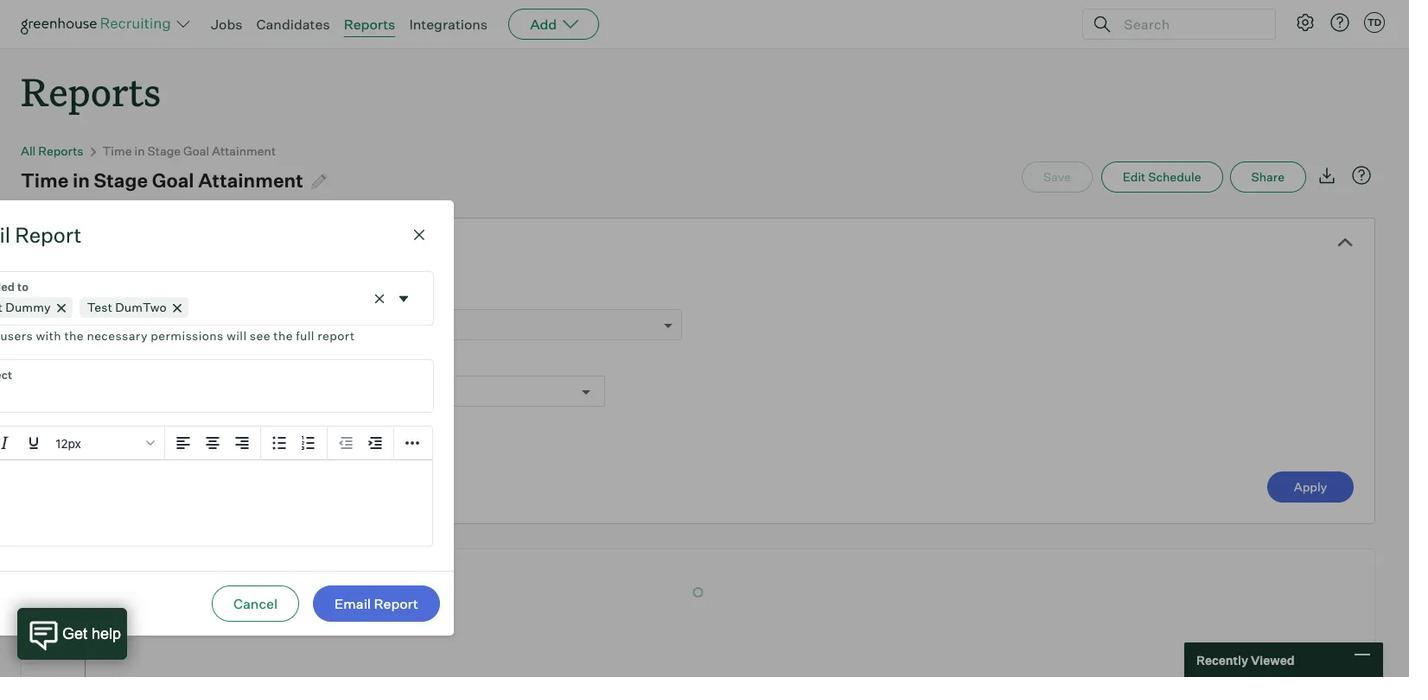 Task type: locate. For each thing, give the bounding box(es) containing it.
quarter
[[377, 317, 421, 332]]

close modal icon image
[[409, 225, 430, 246]]

1 horizontal spatial department
[[291, 356, 349, 369]]

configure image
[[1295, 12, 1316, 33]]

department
[[52, 317, 121, 332], [291, 356, 349, 369]]

days
[[67, 431, 94, 445]]

0 horizontal spatial in
[[73, 169, 90, 192]]

2 toolbar from the left
[[261, 427, 328, 461]]

recently viewed
[[1197, 653, 1295, 668]]

reports right all
[[38, 144, 83, 158]]

clear selection image
[[371, 290, 388, 308]]

1 vertical spatial time
[[21, 169, 69, 192]]

candidates
[[256, 16, 330, 33]]

1 horizontal spatial time
[[103, 144, 132, 158]]

0 vertical spatial department
[[52, 317, 121, 332]]

available
[[144, 413, 194, 428]]

date
[[82, 356, 105, 369]]

2 vertical spatial reports
[[38, 144, 83, 158]]

time
[[103, 144, 132, 158], [21, 169, 69, 192]]

viewed
[[1251, 653, 1295, 668]]

department filter
[[291, 356, 377, 369]]

is
[[105, 413, 114, 428]]

1 vertical spatial department
[[291, 356, 349, 369]]

department left filter
[[291, 356, 349, 369]]

0 horizontal spatial department
[[52, 317, 121, 332]]

edit schedule
[[1123, 170, 1201, 184]]

attainment
[[212, 144, 276, 158], [198, 169, 303, 192]]

department for department filter
[[291, 356, 349, 369]]

more
[[117, 234, 152, 251]]

0 vertical spatial time
[[103, 144, 132, 158]]

download image
[[1317, 165, 1338, 186]]

time right all reports link
[[103, 144, 132, 158]]

toolbar
[[165, 427, 261, 461], [261, 427, 328, 461], [328, 427, 394, 461]]

0 horizontal spatial time
[[21, 169, 69, 192]]

1 vertical spatial stage
[[94, 169, 148, 192]]

1 toolbar from the left
[[165, 427, 261, 461]]

reports down greenhouse recruiting image
[[21, 66, 161, 117]]

td
[[1368, 16, 1382, 29]]

1 horizontal spatial in
[[134, 144, 145, 158]]

columns
[[368, 290, 410, 303]]

1 vertical spatial time in stage goal attainment
[[21, 169, 303, 192]]

time down all reports link
[[21, 169, 69, 192]]

time in stage goal attainment link
[[103, 144, 276, 158]]

for
[[196, 413, 212, 428]]

department option
[[52, 317, 121, 332]]

0 vertical spatial goal
[[183, 144, 209, 158]]

edit schedule button
[[1101, 162, 1223, 193]]

department down the test
[[52, 317, 121, 332]]

in
[[134, 144, 145, 158], [73, 169, 90, 192]]

jobs
[[211, 16, 243, 33]]

td button
[[1364, 12, 1385, 33]]

0 vertical spatial in
[[134, 144, 145, 158]]

email report button
[[313, 586, 440, 623]]

integrations link
[[409, 16, 488, 33]]

dumtwo
[[115, 300, 167, 315]]

reports right candidates link
[[344, 16, 395, 33]]

all reports
[[21, 144, 83, 158]]

goal
[[183, 144, 209, 158], [152, 169, 194, 192]]

schedule
[[1148, 170, 1201, 184]]

stage
[[147, 144, 181, 158], [94, 169, 148, 192]]

report
[[374, 596, 418, 613]]

time in stage goal attainment
[[103, 144, 276, 158], [21, 169, 303, 192]]

None text field
[[0, 361, 433, 413]]

data
[[77, 413, 102, 428]]

0 vertical spatial stage
[[147, 144, 181, 158]]

rows
[[42, 290, 69, 303]]

email
[[335, 596, 371, 613]]

only
[[117, 413, 141, 428]]

reports
[[344, 16, 395, 33], [21, 66, 161, 117], [38, 144, 83, 158]]

test dumtwo
[[87, 300, 167, 315]]

add button
[[509, 9, 599, 40]]

activity date
[[42, 356, 105, 369]]

Test DumTwo field
[[0, 273, 433, 347]]

jobs link
[[211, 16, 243, 33]]

365
[[42, 431, 65, 445]]

recently
[[1197, 653, 1249, 668]]

reports link
[[344, 16, 395, 33]]



Task type: vqa. For each thing, say whether or not it's contained in the screenshot.
What for What does diversity mean for this team?
no



Task type: describe. For each thing, give the bounding box(es) containing it.
1 vertical spatial attainment
[[198, 169, 303, 192]]

0 vertical spatial time in stage goal attainment
[[103, 144, 276, 158]]

email report
[[335, 596, 418, 613]]

goals data is only available for the last 365 days
[[42, 413, 256, 445]]

filters
[[42, 234, 85, 251]]

cancel
[[233, 596, 278, 613]]

last
[[236, 413, 256, 428]]

integrations
[[409, 16, 488, 33]]

td button
[[1361, 9, 1389, 36]]

cancel button
[[212, 586, 299, 623]]

save and schedule this report to revisit it! element
[[1022, 162, 1101, 193]]

all
[[21, 144, 36, 158]]

0 vertical spatial attainment
[[212, 144, 276, 158]]

all reports link
[[21, 144, 83, 158]]

apply
[[1294, 480, 1327, 495]]

3 toolbar from the left
[[328, 427, 394, 461]]

quarter option
[[377, 317, 421, 332]]

activity
[[42, 356, 80, 369]]

share
[[1252, 170, 1285, 184]]

xychart image
[[42, 550, 1354, 678]]

faq image
[[1351, 165, 1372, 186]]

toggle flyout image
[[395, 290, 412, 308]]

add
[[530, 16, 557, 33]]

12px button
[[48, 429, 161, 459]]

goals
[[42, 413, 75, 428]]

share button
[[1230, 162, 1306, 193]]

filter
[[352, 356, 377, 369]]

apply button
[[1268, 472, 1354, 503]]

1 vertical spatial reports
[[21, 66, 161, 117]]

12px group
[[0, 427, 432, 461]]

filters and more
[[42, 234, 152, 251]]

test
[[87, 300, 112, 315]]

Search text field
[[1120, 12, 1260, 37]]

greenhouse recruiting image
[[21, 14, 176, 35]]

and
[[88, 234, 114, 251]]

12px
[[55, 436, 81, 451]]

edit
[[1123, 170, 1146, 184]]

1 vertical spatial in
[[73, 169, 90, 192]]

department for department
[[52, 317, 121, 332]]

the
[[214, 413, 233, 428]]

candidates link
[[256, 16, 330, 33]]

0 vertical spatial reports
[[344, 16, 395, 33]]

12px toolbar
[[0, 427, 165, 461]]

1 vertical spatial goal
[[152, 169, 194, 192]]



